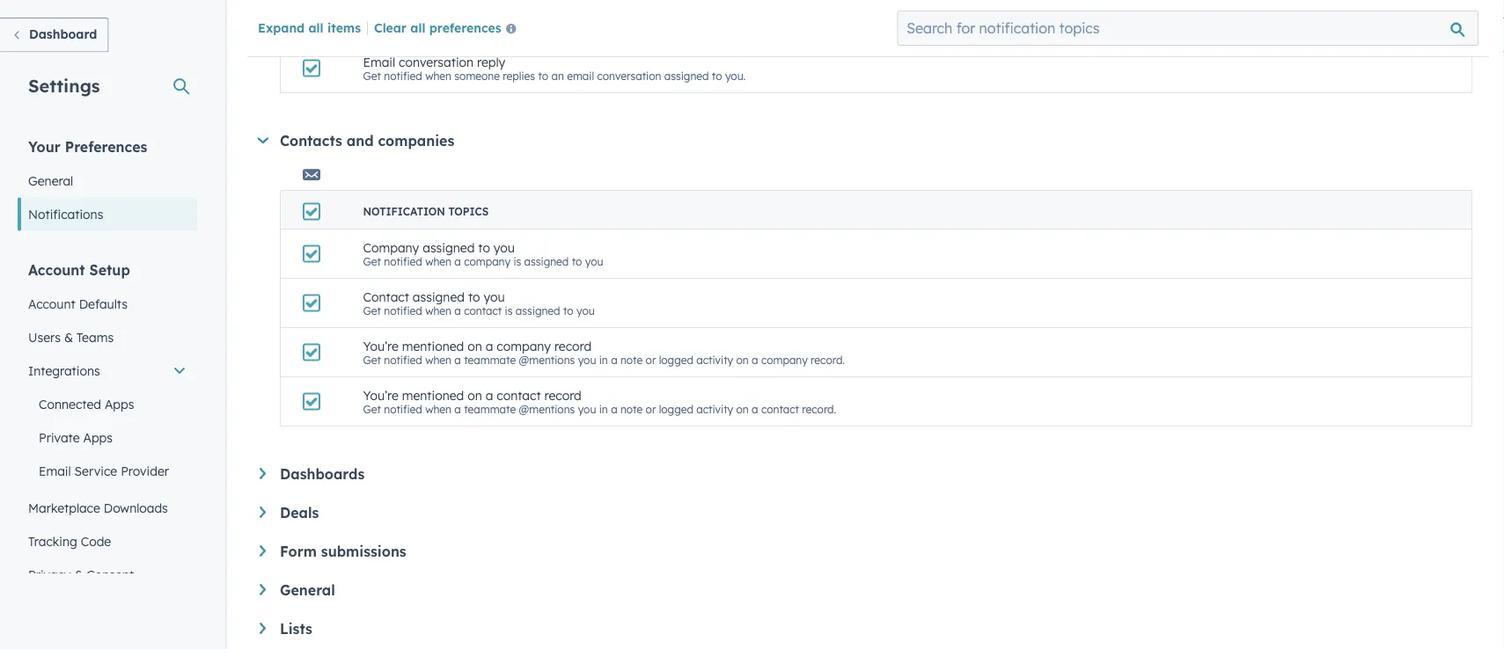 Task type: describe. For each thing, give the bounding box(es) containing it.
whatsapp
[[712, 20, 765, 33]]

email
[[567, 69, 594, 83]]

service
[[74, 463, 117, 479]]

privacy & consent
[[28, 567, 134, 583]]

clear all preferences button
[[374, 18, 523, 39]]

conversation right whatsapp
[[768, 20, 832, 33]]

dashboard link
[[0, 18, 109, 52]]

account defaults link
[[18, 287, 197, 321]]

you for company assigned to you
[[585, 255, 603, 268]]

downloads
[[104, 500, 168, 516]]

setup
[[89, 261, 130, 279]]

contact assigned to you get notified when a contact is assigned to you
[[363, 289, 595, 318]]

provider
[[121, 463, 169, 479]]

private apps
[[39, 430, 113, 445]]

caret image for deals
[[260, 507, 266, 518]]

contact inside contact assigned to you get notified when a contact is assigned to you
[[464, 304, 502, 318]]

users & teams link
[[18, 321, 197, 354]]

your preferences
[[28, 138, 147, 155]]

chat,
[[561, 20, 586, 33]]

get inside email conversation reply get notified when someone replies to an email conversation assigned to you.
[[363, 69, 381, 83]]

chat conversation reply get notified when someone replies to a chat, facebook messenger, or whatsapp conversation assigned to you.
[[363, 5, 916, 33]]

is for company assigned to you
[[514, 255, 521, 268]]

logged for you're mentioned on a company record
[[659, 354, 694, 367]]

connected apps
[[39, 397, 134, 412]]

get inside chat conversation reply get notified when someone replies to a chat, facebook messenger, or whatsapp conversation assigned to you.
[[363, 20, 381, 33]]

someone for chat conversation reply
[[455, 20, 500, 33]]

note for you're mentioned on a contact record
[[621, 403, 643, 416]]

contacts
[[280, 132, 342, 150]]

clear all preferences
[[374, 20, 501, 35]]

general inside your preferences "element"
[[28, 173, 73, 188]]

email conversation reply get notified when someone replies to an email conversation assigned to you.
[[363, 54, 746, 83]]

connected
[[39, 397, 101, 412]]

general button
[[260, 582, 1473, 599]]

company assigned to you get notified when a company is assigned to you
[[363, 240, 603, 268]]

defaults
[[79, 296, 128, 312]]

tracking code
[[28, 534, 111, 549]]

get inside company assigned to you get notified when a company is assigned to you
[[363, 255, 381, 268]]

or for you're mentioned on a company record
[[646, 354, 656, 367]]

notified inside company assigned to you get notified when a company is assigned to you
[[384, 255, 422, 268]]

get inside contact assigned to you get notified when a contact is assigned to you
[[363, 304, 381, 318]]

assigned inside chat conversation reply get notified when someone replies to a chat, facebook messenger, or whatsapp conversation assigned to you.
[[835, 20, 879, 33]]

items
[[327, 20, 361, 35]]

you for you're mentioned on a contact record
[[578, 403, 596, 416]]

topics
[[448, 205, 489, 218]]

companies
[[378, 132, 455, 150]]

settings
[[28, 74, 100, 96]]

& for privacy
[[74, 567, 83, 583]]

reply for email conversation reply
[[477, 54, 505, 69]]

private apps link
[[18, 421, 197, 455]]

integrations
[[28, 363, 100, 379]]

marketplace
[[28, 500, 100, 516]]

account for account defaults
[[28, 296, 76, 312]]

consent
[[87, 567, 134, 583]]

conversation down clear all preferences
[[399, 54, 474, 69]]

record. for you're mentioned on a company record
[[811, 354, 845, 367]]

marketplace downloads
[[28, 500, 168, 516]]

when inside email conversation reply get notified when someone replies to an email conversation assigned to you.
[[425, 69, 452, 83]]

connected apps link
[[18, 388, 197, 421]]

preferences
[[429, 20, 501, 35]]

you're for you're mentioned on a company record
[[363, 338, 399, 354]]

dashboards button
[[260, 466, 1473, 483]]

tracking
[[28, 534, 77, 549]]

contact
[[363, 289, 409, 304]]

when inside chat conversation reply get notified when someone replies to a chat, facebook messenger, or whatsapp conversation assigned to you.
[[425, 20, 452, 33]]

you for you're mentioned on a company record
[[578, 354, 596, 367]]

dashboard
[[29, 26, 97, 42]]

@mentions for contact
[[519, 403, 575, 416]]

a inside chat conversation reply get notified when someone replies to a chat, facebook messenger, or whatsapp conversation assigned to you.
[[551, 20, 558, 33]]

caret image for form submissions
[[260, 546, 266, 557]]

all for expand
[[309, 20, 324, 35]]

expand all items button
[[258, 20, 361, 35]]

apps for connected apps
[[105, 397, 134, 412]]

notified inside you're mentioned on a company record get notified when a teammate @mentions you in a note or logged activity on a company record.
[[384, 354, 422, 367]]

you're mentioned on a contact record get notified when a teammate @mentions you in a note or logged activity on a contact record.
[[363, 388, 837, 416]]

your preferences element
[[18, 137, 197, 231]]

get inside you're mentioned on a contact record get notified when a teammate @mentions you in a note or logged activity on a contact record.
[[363, 403, 381, 416]]

you. inside chat conversation reply get notified when someone replies to a chat, facebook messenger, or whatsapp conversation assigned to you.
[[896, 20, 916, 33]]

record. for you're mentioned on a contact record
[[802, 403, 837, 416]]

facebook
[[588, 20, 638, 33]]

activity for you're mentioned on a company record
[[697, 354, 733, 367]]

in for you're mentioned on a contact record
[[599, 403, 608, 416]]



Task type: vqa. For each thing, say whether or not it's contained in the screenshot.
@mentions inside You'Re Mentioned On A Company Record Get Notified When A Teammate @Mentions You In A Note Or Logged Activity On A Company Record.
yes



Task type: locate. For each thing, give the bounding box(es) containing it.
replies inside chat conversation reply get notified when someone replies to a chat, facebook messenger, or whatsapp conversation assigned to you.
[[503, 20, 535, 33]]

5 notified from the top
[[384, 354, 422, 367]]

replies for chat conversation reply
[[503, 20, 535, 33]]

reply for chat conversation reply
[[473, 5, 501, 20]]

0 horizontal spatial is
[[505, 304, 513, 318]]

on
[[468, 338, 482, 354], [736, 354, 749, 367], [468, 388, 482, 403], [736, 403, 749, 416]]

email down private
[[39, 463, 71, 479]]

0 vertical spatial &
[[64, 330, 73, 345]]

apps
[[105, 397, 134, 412], [83, 430, 113, 445]]

0 horizontal spatial general
[[28, 173, 73, 188]]

is inside contact assigned to you get notified when a contact is assigned to you
[[505, 304, 513, 318]]

you're inside you're mentioned on a company record get notified when a teammate @mentions you in a note or logged activity on a company record.
[[363, 338, 399, 354]]

reply
[[473, 5, 501, 20], [477, 54, 505, 69]]

or left whatsapp
[[699, 20, 710, 33]]

0 vertical spatial apps
[[105, 397, 134, 412]]

someone right 'clear'
[[455, 20, 500, 33]]

activity
[[697, 354, 733, 367], [697, 403, 733, 416]]

someone inside chat conversation reply get notified when someone replies to a chat, facebook messenger, or whatsapp conversation assigned to you.
[[455, 20, 500, 33]]

1 vertical spatial apps
[[83, 430, 113, 445]]

& for users
[[64, 330, 73, 345]]

0 vertical spatial @mentions
[[519, 354, 575, 367]]

company
[[464, 255, 511, 268], [497, 338, 551, 354], [761, 354, 808, 367]]

4 get from the top
[[363, 304, 381, 318]]

1 vertical spatial replies
[[503, 69, 535, 83]]

you're inside you're mentioned on a contact record get notified when a teammate @mentions you in a note or logged activity on a contact record.
[[363, 388, 399, 403]]

get up dashboards
[[363, 403, 381, 416]]

0 vertical spatial someone
[[455, 20, 500, 33]]

1 vertical spatial @mentions
[[519, 403, 575, 416]]

@mentions inside you're mentioned on a contact record get notified when a teammate @mentions you in a note or logged activity on a contact record.
[[519, 403, 575, 416]]

activity inside you're mentioned on a contact record get notified when a teammate @mentions you in a note or logged activity on a contact record.
[[697, 403, 733, 416]]

logged
[[659, 354, 694, 367], [659, 403, 694, 416]]

reply inside chat conversation reply get notified when someone replies to a chat, facebook messenger, or whatsapp conversation assigned to you.
[[473, 5, 501, 20]]

1 horizontal spatial is
[[514, 255, 521, 268]]

or up you're mentioned on a contact record get notified when a teammate @mentions you in a note or logged activity on a contact record.
[[646, 354, 656, 367]]

chat
[[363, 5, 391, 20]]

replies left an at top left
[[503, 69, 535, 83]]

teammate for contact
[[464, 403, 516, 416]]

someone for email conversation reply
[[455, 69, 500, 83]]

messenger,
[[641, 20, 696, 33]]

caret image
[[257, 137, 269, 144], [260, 507, 266, 518]]

2 vertical spatial or
[[646, 403, 656, 416]]

you inside you're mentioned on a contact record get notified when a teammate @mentions you in a note or logged activity on a contact record.
[[578, 403, 596, 416]]

2 note from the top
[[621, 403, 643, 416]]

1 vertical spatial teammate
[[464, 403, 516, 416]]

account
[[28, 261, 85, 279], [28, 296, 76, 312]]

email service provider link
[[18, 455, 197, 488]]

a
[[551, 20, 558, 33], [455, 255, 461, 268], [455, 304, 461, 318], [486, 338, 493, 354], [455, 354, 461, 367], [611, 354, 618, 367], [752, 354, 758, 367], [486, 388, 493, 403], [455, 403, 461, 416], [611, 403, 618, 416], [752, 403, 758, 416]]

get right items
[[363, 20, 381, 33]]

2 replies from the top
[[503, 69, 535, 83]]

someone inside email conversation reply get notified when someone replies to an email conversation assigned to you.
[[455, 69, 500, 83]]

note down you're mentioned on a company record get notified when a teammate @mentions you in a note or logged activity on a company record.
[[621, 403, 643, 416]]

contacts and companies
[[280, 132, 455, 150]]

teammate inside you're mentioned on a company record get notified when a teammate @mentions you in a note or logged activity on a company record.
[[464, 354, 516, 367]]

1 vertical spatial general
[[280, 582, 335, 599]]

get
[[363, 20, 381, 33], [363, 69, 381, 83], [363, 255, 381, 268], [363, 304, 381, 318], [363, 354, 381, 367], [363, 403, 381, 416]]

1 replies from the top
[[503, 20, 535, 33]]

1 vertical spatial you.
[[725, 69, 746, 83]]

1 vertical spatial record.
[[802, 403, 837, 416]]

mentioned for contact
[[402, 388, 464, 403]]

email down 'clear'
[[363, 54, 395, 69]]

1 vertical spatial note
[[621, 403, 643, 416]]

mentioned for company
[[402, 338, 464, 354]]

integrations button
[[18, 354, 197, 388]]

all
[[309, 20, 324, 35], [410, 20, 426, 35]]

you.
[[896, 20, 916, 33], [725, 69, 746, 83]]

general link
[[18, 164, 197, 198]]

you for contact assigned to you
[[577, 304, 595, 318]]

1 vertical spatial reply
[[477, 54, 505, 69]]

when inside company assigned to you get notified when a company is assigned to you
[[425, 255, 452, 268]]

general
[[28, 173, 73, 188], [280, 582, 335, 599]]

you
[[494, 240, 515, 255], [585, 255, 603, 268], [484, 289, 505, 304], [577, 304, 595, 318], [578, 354, 596, 367], [578, 403, 596, 416]]

mentioned inside you're mentioned on a contact record get notified when a teammate @mentions you in a note or logged activity on a contact record.
[[402, 388, 464, 403]]

or down you're mentioned on a company record get notified when a teammate @mentions you in a note or logged activity on a company record.
[[646, 403, 656, 416]]

1 vertical spatial record
[[544, 388, 582, 403]]

you're mentioned on a company record get notified when a teammate @mentions you in a note or logged activity on a company record.
[[363, 338, 845, 367]]

form
[[280, 543, 317, 561]]

caret image for general
[[260, 585, 266, 596]]

conversation right "email"
[[597, 69, 661, 83]]

1 note from the top
[[621, 354, 643, 367]]

0 vertical spatial in
[[599, 354, 608, 367]]

logged inside you're mentioned on a contact record get notified when a teammate @mentions you in a note or logged activity on a contact record.
[[659, 403, 694, 416]]

lists button
[[260, 621, 1473, 638]]

0 vertical spatial reply
[[473, 5, 501, 20]]

1 teammate from the top
[[464, 354, 516, 367]]

apps for private apps
[[83, 430, 113, 445]]

users & teams
[[28, 330, 114, 345]]

1 horizontal spatial all
[[410, 20, 426, 35]]

reply left chat,
[[473, 5, 501, 20]]

apps down integrations button
[[105, 397, 134, 412]]

1 logged from the top
[[659, 354, 694, 367]]

1 when from the top
[[425, 20, 452, 33]]

email inside "link"
[[39, 463, 71, 479]]

Search for notification topics search field
[[897, 11, 1479, 46]]

2 all from the left
[[410, 20, 426, 35]]

1 vertical spatial activity
[[697, 403, 733, 416]]

marketplace downloads link
[[18, 492, 197, 525]]

record inside you're mentioned on a company record get notified when a teammate @mentions you in a note or logged activity on a company record.
[[555, 338, 592, 354]]

code
[[81, 534, 111, 549]]

notifications
[[28, 206, 103, 222]]

users
[[28, 330, 61, 345]]

caret image inside general dropdown button
[[260, 585, 266, 596]]

get down 'clear'
[[363, 69, 381, 83]]

2 you're from the top
[[363, 388, 399, 403]]

3 caret image from the top
[[260, 585, 266, 596]]

1 all from the left
[[309, 20, 324, 35]]

account defaults
[[28, 296, 128, 312]]

0 vertical spatial note
[[621, 354, 643, 367]]

you. inside email conversation reply get notified when someone replies to an email conversation assigned to you.
[[725, 69, 746, 83]]

all inside button
[[410, 20, 426, 35]]

record.
[[811, 354, 845, 367], [802, 403, 837, 416]]

1 vertical spatial &
[[74, 567, 83, 583]]

1 vertical spatial in
[[599, 403, 608, 416]]

1 someone from the top
[[455, 20, 500, 33]]

and
[[347, 132, 374, 150]]

in inside you're mentioned on a company record get notified when a teammate @mentions you in a note or logged activity on a company record.
[[599, 354, 608, 367]]

contacts and companies button
[[257, 132, 1473, 150]]

0 horizontal spatial email
[[39, 463, 71, 479]]

2 logged from the top
[[659, 403, 694, 416]]

0 vertical spatial email
[[363, 54, 395, 69]]

general down "form"
[[280, 582, 335, 599]]

@mentions down you're mentioned on a company record get notified when a teammate @mentions you in a note or logged activity on a company record.
[[519, 403, 575, 416]]

0 vertical spatial is
[[514, 255, 521, 268]]

caret image left deals
[[260, 507, 266, 518]]

email for email service provider
[[39, 463, 71, 479]]

when
[[425, 20, 452, 33], [425, 69, 452, 83], [425, 255, 452, 268], [425, 304, 452, 318], [425, 354, 452, 367], [425, 403, 452, 416]]

get down the company
[[363, 304, 381, 318]]

lists
[[280, 621, 312, 638]]

1 horizontal spatial &
[[74, 567, 83, 583]]

dashboards
[[280, 466, 365, 483]]

activity inside you're mentioned on a company record get notified when a teammate @mentions you in a note or logged activity on a company record.
[[697, 354, 733, 367]]

expand all items
[[258, 20, 361, 35]]

4 when from the top
[[425, 304, 452, 318]]

when inside you're mentioned on a company record get notified when a teammate @mentions you in a note or logged activity on a company record.
[[425, 354, 452, 367]]

get inside you're mentioned on a company record get notified when a teammate @mentions you in a note or logged activity on a company record.
[[363, 354, 381, 367]]

2 notified from the top
[[384, 69, 422, 83]]

notified inside contact assigned to you get notified when a contact is assigned to you
[[384, 304, 422, 318]]

notification topics
[[363, 205, 489, 218]]

contact
[[464, 304, 502, 318], [497, 388, 541, 403], [761, 403, 799, 416]]

clear
[[374, 20, 407, 35]]

replies for email conversation reply
[[503, 69, 535, 83]]

note inside you're mentioned on a company record get notified when a teammate @mentions you in a note or logged activity on a company record.
[[621, 354, 643, 367]]

1 vertical spatial you're
[[363, 388, 399, 403]]

account for account setup
[[28, 261, 85, 279]]

2 someone from the top
[[455, 69, 500, 83]]

conversation
[[394, 5, 469, 20], [768, 20, 832, 33], [399, 54, 474, 69], [597, 69, 661, 83]]

record down you're mentioned on a company record get notified when a teammate @mentions you in a note or logged activity on a company record.
[[544, 388, 582, 403]]

1 vertical spatial mentioned
[[402, 388, 464, 403]]

in down you're mentioned on a company record get notified when a teammate @mentions you in a note or logged activity on a company record.
[[599, 403, 608, 416]]

5 when from the top
[[425, 354, 452, 367]]

email
[[363, 54, 395, 69], [39, 463, 71, 479]]

logged for you're mentioned on a contact record
[[659, 403, 694, 416]]

1 vertical spatial logged
[[659, 403, 694, 416]]

you're for you're mentioned on a contact record
[[363, 388, 399, 403]]

1 vertical spatial or
[[646, 354, 656, 367]]

1 vertical spatial is
[[505, 304, 513, 318]]

caret image for contacts and companies
[[257, 137, 269, 144]]

or
[[699, 20, 710, 33], [646, 354, 656, 367], [646, 403, 656, 416]]

caret image inside 'dashboards' dropdown button
[[260, 468, 266, 480]]

1 activity from the top
[[697, 354, 733, 367]]

0 vertical spatial mentioned
[[402, 338, 464, 354]]

6 get from the top
[[363, 403, 381, 416]]

caret image for lists
[[260, 623, 266, 635]]

in up you're mentioned on a contact record get notified when a teammate @mentions you in a note or logged activity on a contact record.
[[599, 354, 608, 367]]

submissions
[[321, 543, 406, 561]]

0 vertical spatial teammate
[[464, 354, 516, 367]]

notified inside email conversation reply get notified when someone replies to an email conversation assigned to you.
[[384, 69, 422, 83]]

2 teammate from the top
[[464, 403, 516, 416]]

private
[[39, 430, 80, 445]]

notified inside you're mentioned on a contact record get notified when a teammate @mentions you in a note or logged activity on a contact record.
[[384, 403, 422, 416]]

caret image for dashboards
[[260, 468, 266, 480]]

0 vertical spatial caret image
[[257, 137, 269, 144]]

0 vertical spatial general
[[28, 173, 73, 188]]

record
[[555, 338, 592, 354], [544, 388, 582, 403]]

1 caret image from the top
[[260, 468, 266, 480]]

1 mentioned from the top
[[402, 338, 464, 354]]

record for you're mentioned on a company record
[[555, 338, 592, 354]]

is
[[514, 255, 521, 268], [505, 304, 513, 318]]

tracking code link
[[18, 525, 197, 559]]

when inside contact assigned to you get notified when a contact is assigned to you
[[425, 304, 452, 318]]

record up you're mentioned on a contact record get notified when a teammate @mentions you in a note or logged activity on a contact record.
[[555, 338, 592, 354]]

3 notified from the top
[[384, 255, 422, 268]]

privacy
[[28, 567, 71, 583]]

4 caret image from the top
[[260, 623, 266, 635]]

caret image
[[260, 468, 266, 480], [260, 546, 266, 557], [260, 585, 266, 596], [260, 623, 266, 635]]

all for clear
[[410, 20, 426, 35]]

all right 'clear'
[[410, 20, 426, 35]]

a inside company assigned to you get notified when a company is assigned to you
[[455, 255, 461, 268]]

caret image inside the form submissions dropdown button
[[260, 546, 266, 557]]

0 horizontal spatial all
[[309, 20, 324, 35]]

assigned inside email conversation reply get notified when someone replies to an email conversation assigned to you.
[[664, 69, 709, 83]]

get down the contact
[[363, 354, 381, 367]]

1 vertical spatial email
[[39, 463, 71, 479]]

record. inside you're mentioned on a contact record get notified when a teammate @mentions you in a note or logged activity on a contact record.
[[802, 403, 837, 416]]

teams
[[76, 330, 114, 345]]

teammate
[[464, 354, 516, 367], [464, 403, 516, 416]]

0 vertical spatial activity
[[697, 354, 733, 367]]

4 notified from the top
[[384, 304, 422, 318]]

preferences
[[65, 138, 147, 155]]

account up users on the left bottom of the page
[[28, 296, 76, 312]]

2 caret image from the top
[[260, 546, 266, 557]]

notifications link
[[18, 198, 197, 231]]

1 horizontal spatial general
[[280, 582, 335, 599]]

0 vertical spatial record.
[[811, 354, 845, 367]]

deals
[[280, 504, 319, 522]]

apps up service
[[83, 430, 113, 445]]

get up the contact
[[363, 255, 381, 268]]

caret image inside deals dropdown button
[[260, 507, 266, 518]]

form submissions
[[280, 543, 406, 561]]

deals button
[[260, 504, 1473, 522]]

2 @mentions from the top
[[519, 403, 575, 416]]

replies inside email conversation reply get notified when someone replies to an email conversation assigned to you.
[[503, 69, 535, 83]]

reply down preferences
[[477, 54, 505, 69]]

conversation right chat
[[394, 5, 469, 20]]

note inside you're mentioned on a contact record get notified when a teammate @mentions you in a note or logged activity on a contact record.
[[621, 403, 643, 416]]

assigned
[[835, 20, 879, 33], [664, 69, 709, 83], [423, 240, 475, 255], [524, 255, 569, 268], [413, 289, 465, 304], [516, 304, 560, 318]]

you inside you're mentioned on a company record get notified when a teammate @mentions you in a note or logged activity on a company record.
[[578, 354, 596, 367]]

@mentions for company
[[519, 354, 575, 367]]

6 when from the top
[[425, 403, 452, 416]]

or inside you're mentioned on a contact record get notified when a teammate @mentions you in a note or logged activity on a contact record.
[[646, 403, 656, 416]]

0 vertical spatial you're
[[363, 338, 399, 354]]

1 vertical spatial account
[[28, 296, 76, 312]]

1 you're from the top
[[363, 338, 399, 354]]

or inside chat conversation reply get notified when someone replies to a chat, facebook messenger, or whatsapp conversation assigned to you.
[[699, 20, 710, 33]]

1 notified from the top
[[384, 20, 422, 33]]

when inside you're mentioned on a contact record get notified when a teammate @mentions you in a note or logged activity on a contact record.
[[425, 403, 452, 416]]

privacy & consent link
[[18, 559, 197, 592]]

note up you're mentioned on a contact record get notified when a teammate @mentions you in a note or logged activity on a contact record.
[[621, 354, 643, 367]]

in
[[599, 354, 608, 367], [599, 403, 608, 416]]

0 vertical spatial replies
[[503, 20, 535, 33]]

email for email conversation reply get notified when someone replies to an email conversation assigned to you.
[[363, 54, 395, 69]]

reply inside email conversation reply get notified when someone replies to an email conversation assigned to you.
[[477, 54, 505, 69]]

0 vertical spatial or
[[699, 20, 710, 33]]

an
[[551, 69, 564, 83]]

1 vertical spatial caret image
[[260, 507, 266, 518]]

account setup element
[[18, 260, 197, 625]]

caret image left contacts at the left of the page
[[257, 137, 269, 144]]

1 horizontal spatial you.
[[896, 20, 916, 33]]

is down company assigned to you get notified when a company is assigned to you in the left of the page
[[505, 304, 513, 318]]

notification
[[363, 205, 445, 218]]

@mentions up you're mentioned on a contact record get notified when a teammate @mentions you in a note or logged activity on a contact record.
[[519, 354, 575, 367]]

general down 'your'
[[28, 173, 73, 188]]

@mentions inside you're mentioned on a company record get notified when a teammate @mentions you in a note or logged activity on a company record.
[[519, 354, 575, 367]]

0 vertical spatial record
[[555, 338, 592, 354]]

1 @mentions from the top
[[519, 354, 575, 367]]

record inside you're mentioned on a contact record get notified when a teammate @mentions you in a note or logged activity on a contact record.
[[544, 388, 582, 403]]

is up contact assigned to you get notified when a contact is assigned to you
[[514, 255, 521, 268]]

in inside you're mentioned on a contact record get notified when a teammate @mentions you in a note or logged activity on a contact record.
[[599, 403, 608, 416]]

1 account from the top
[[28, 261, 85, 279]]

company
[[363, 240, 419, 255]]

& right users on the left bottom of the page
[[64, 330, 73, 345]]

caret image inside contacts and companies dropdown button
[[257, 137, 269, 144]]

0 horizontal spatial you.
[[725, 69, 746, 83]]

2 account from the top
[[28, 296, 76, 312]]

6 notified from the top
[[384, 403, 422, 416]]

2 mentioned from the top
[[402, 388, 464, 403]]

record. inside you're mentioned on a company record get notified when a teammate @mentions you in a note or logged activity on a company record.
[[811, 354, 845, 367]]

note for you're mentioned on a company record
[[621, 354, 643, 367]]

1 in from the top
[[599, 354, 608, 367]]

1 get from the top
[[363, 20, 381, 33]]

or for you're mentioned on a contact record
[[646, 403, 656, 416]]

2 get from the top
[[363, 69, 381, 83]]

1 horizontal spatial email
[[363, 54, 395, 69]]

logged inside you're mentioned on a company record get notified when a teammate @mentions you in a note or logged activity on a company record.
[[659, 354, 694, 367]]

account up 'account defaults'
[[28, 261, 85, 279]]

activity for you're mentioned on a contact record
[[697, 403, 733, 416]]

to
[[538, 20, 549, 33], [882, 20, 893, 33], [538, 69, 549, 83], [712, 69, 722, 83], [478, 240, 490, 255], [572, 255, 582, 268], [468, 289, 480, 304], [563, 304, 574, 318]]

expand
[[258, 20, 305, 35]]

company inside company assigned to you get notified when a company is assigned to you
[[464, 255, 511, 268]]

3 get from the top
[[363, 255, 381, 268]]

is for contact assigned to you
[[505, 304, 513, 318]]

0 vertical spatial logged
[[659, 354, 694, 367]]

form submissions button
[[260, 543, 1473, 561]]

account setup
[[28, 261, 130, 279]]

2 in from the top
[[599, 403, 608, 416]]

0 vertical spatial you.
[[896, 20, 916, 33]]

2 activity from the top
[[697, 403, 733, 416]]

notified inside chat conversation reply get notified when someone replies to a chat, facebook messenger, or whatsapp conversation assigned to you.
[[384, 20, 422, 33]]

note
[[621, 354, 643, 367], [621, 403, 643, 416]]

or inside you're mentioned on a company record get notified when a teammate @mentions you in a note or logged activity on a company record.
[[646, 354, 656, 367]]

3 when from the top
[[425, 255, 452, 268]]

someone
[[455, 20, 500, 33], [455, 69, 500, 83]]

1 vertical spatial someone
[[455, 69, 500, 83]]

caret image inside the lists dropdown button
[[260, 623, 266, 635]]

mentioned
[[402, 338, 464, 354], [402, 388, 464, 403]]

replies
[[503, 20, 535, 33], [503, 69, 535, 83]]

5 get from the top
[[363, 354, 381, 367]]

mentioned inside you're mentioned on a company record get notified when a teammate @mentions you in a note or logged activity on a company record.
[[402, 338, 464, 354]]

someone down preferences
[[455, 69, 500, 83]]

your
[[28, 138, 61, 155]]

teammate for company
[[464, 354, 516, 367]]

email inside email conversation reply get notified when someone replies to an email conversation assigned to you.
[[363, 54, 395, 69]]

@mentions
[[519, 354, 575, 367], [519, 403, 575, 416]]

& right privacy
[[74, 567, 83, 583]]

in for you're mentioned on a company record
[[599, 354, 608, 367]]

record for you're mentioned on a contact record
[[544, 388, 582, 403]]

0 horizontal spatial &
[[64, 330, 73, 345]]

all left items
[[309, 20, 324, 35]]

2 when from the top
[[425, 69, 452, 83]]

a inside contact assigned to you get notified when a contact is assigned to you
[[455, 304, 461, 318]]

is inside company assigned to you get notified when a company is assigned to you
[[514, 255, 521, 268]]

teammate inside you're mentioned on a contact record get notified when a teammate @mentions you in a note or logged activity on a contact record.
[[464, 403, 516, 416]]

replies right preferences
[[503, 20, 535, 33]]

0 vertical spatial account
[[28, 261, 85, 279]]

email service provider
[[39, 463, 169, 479]]



